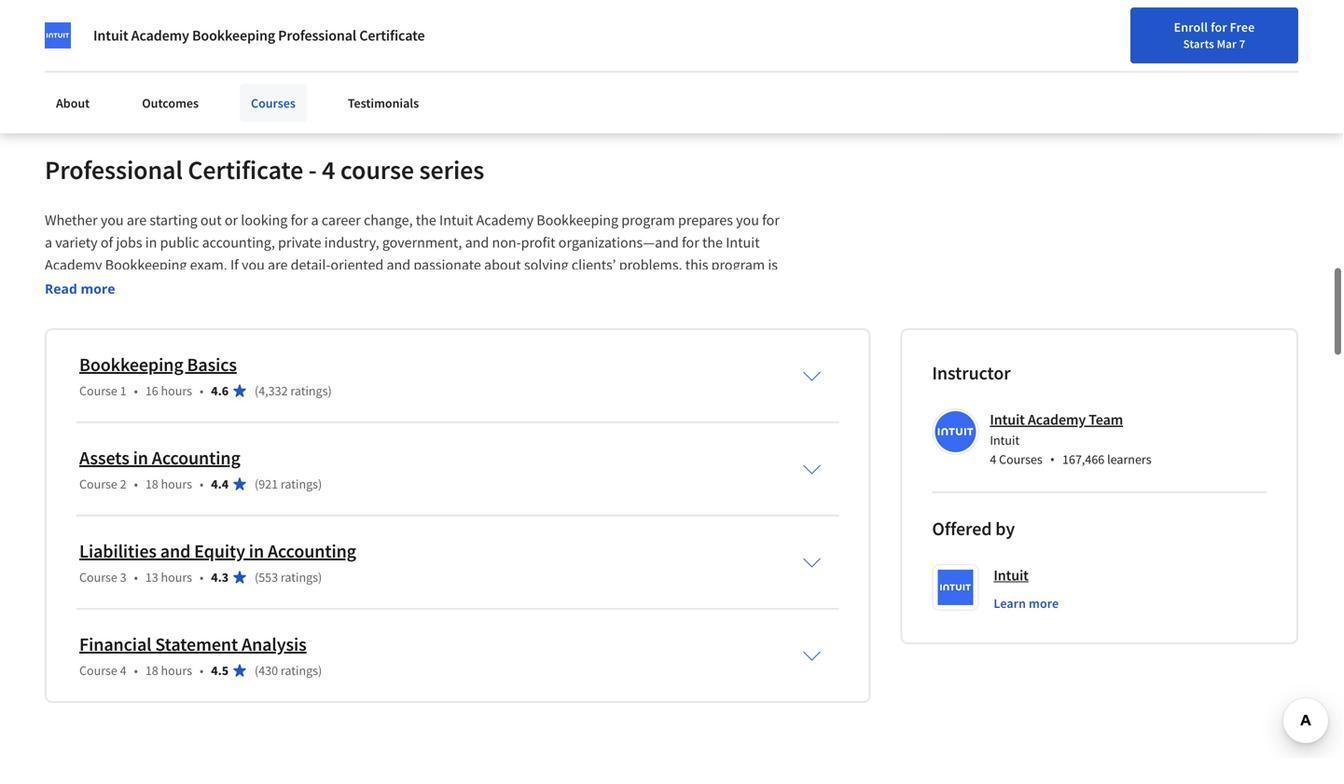 Task type: describe. For each thing, give the bounding box(es) containing it.
coursera career certificate image
[[946, 0, 1257, 113]]

join
[[1261, 24, 1286, 41]]

accounting,
[[202, 233, 275, 252]]

private
[[278, 233, 321, 252]]

log
[[1212, 21, 1232, 38]]

13
[[145, 569, 158, 586]]

1 vertical spatial a
[[45, 233, 52, 252]]

1 horizontal spatial your
[[270, 38, 298, 56]]

foundational
[[172, 278, 253, 297]]

4.4
[[211, 476, 229, 493]]

and inside "add this credential to your linkedin profile, resume, or cv share it on social media and in your performance review"
[[228, 38, 252, 56]]

courses inside intuit academy team intuit 4 courses • 167,466 learners
[[999, 451, 1043, 468]]

find your new career link
[[1067, 19, 1202, 42]]

this inside "add this credential to your linkedin profile, resume, or cv share it on social media and in your performance review"
[[104, 15, 127, 34]]

or inside the whether you are starting out or looking for a career change, the intuit academy bookkeeping program prepares you for a variety of jobs in public accounting, private industry, government, and non-profit organizations—and for the intuit academy bookkeeping exam. if you are detail-oriented and passionate about solving clients' problems, this program is for you. you'll gain a foundational understanding of accounting principles and an introduction to quickbooks online through hands-on practice working with real-world accounting scenarios. upon completion, you'll be ready to take the
[[225, 211, 238, 230]]

for right join
[[1289, 24, 1305, 41]]

( 430 ratings )
[[255, 663, 322, 680]]

• left 4.4
[[200, 476, 204, 493]]

you'll
[[618, 301, 652, 319]]

out
[[200, 211, 222, 230]]

review
[[384, 38, 426, 56]]

upon
[[503, 301, 537, 319]]

ratings for bookkeeping basics
[[291, 383, 328, 400]]

about
[[56, 95, 90, 112]]

variety
[[55, 233, 98, 252]]

read more button
[[45, 279, 115, 299]]

0 vertical spatial program
[[622, 211, 675, 230]]

team
[[1089, 411, 1124, 429]]

ratings for assets in accounting
[[281, 476, 318, 493]]

hours for in
[[161, 476, 192, 493]]

) for assets in accounting
[[318, 476, 322, 493]]

0 horizontal spatial 4
[[120, 663, 127, 680]]

1 horizontal spatial are
[[268, 256, 288, 275]]

media
[[186, 38, 225, 56]]

( for accounting
[[255, 476, 259, 493]]

0 vertical spatial professional
[[278, 26, 357, 45]]

new
[[1130, 21, 1155, 38]]

hours for basics
[[161, 383, 192, 400]]

1
[[120, 383, 127, 400]]

course
[[340, 154, 414, 186]]

and left an
[[502, 278, 526, 297]]

public
[[160, 233, 199, 252]]

log in link
[[1202, 19, 1254, 41]]

add this credential to your linkedin profile, resume, or cv share it on social media and in your performance review
[[77, 15, 434, 56]]

liabilities and equity in accounting link
[[79, 540, 356, 563]]

course for liabilities and equity in accounting
[[79, 569, 117, 586]]

you'll
[[95, 278, 129, 297]]

about
[[484, 256, 521, 275]]

financial statement analysis link
[[79, 633, 307, 657]]

professional certificate - 4 course series
[[45, 154, 485, 186]]

intuit link
[[994, 565, 1029, 587]]

intuit image
[[45, 22, 71, 49]]

starting
[[150, 211, 198, 230]]

430
[[259, 663, 278, 680]]

learn more
[[994, 596, 1059, 612]]

for up is
[[762, 211, 780, 230]]

introduction
[[548, 278, 626, 297]]

take
[[728, 301, 755, 319]]

on inside the whether you are starting out or looking for a career change, the intuit academy bookkeeping program prepares you for a variety of jobs in public accounting, private industry, government, and non-profit organizations—and for the intuit academy bookkeeping exam. if you are detail-oriented and passionate about solving clients' problems, this program is for you. you'll gain a foundational understanding of accounting principles and an introduction to quickbooks online through hands-on practice working with real-world accounting scenarios. upon completion, you'll be ready to take the
[[141, 301, 157, 319]]

) for bookkeeping basics
[[328, 383, 332, 400]]

problems,
[[619, 256, 683, 275]]

in inside the whether you are starting out or looking for a career change, the intuit academy bookkeeping program prepares you for a variety of jobs in public accounting, private industry, government, and non-profit organizations—and for the intuit academy bookkeeping exam. if you are detail-oriented and passionate about solving clients' problems, this program is for you. you'll gain a foundational understanding of accounting principles and an introduction to quickbooks online through hands-on practice working with real-world accounting scenarios. upon completion, you'll be ready to take the
[[145, 233, 157, 252]]

course for financial statement analysis
[[79, 663, 117, 680]]

• right 2 on the bottom
[[134, 476, 138, 493]]

enroll for free starts mar 7
[[1174, 19, 1255, 51]]

in up course 2 • 18 hours •
[[133, 447, 148, 470]]

) for financial statement analysis
[[318, 663, 322, 680]]

• left 4.6
[[200, 383, 204, 400]]

• left 4.5
[[200, 663, 204, 680]]

financial statement analysis
[[79, 633, 307, 657]]

working
[[213, 301, 264, 319]]

with
[[267, 301, 294, 319]]

4.6
[[211, 383, 229, 400]]

and down the government, at the top left of the page
[[387, 256, 411, 275]]

learners
[[1108, 451, 1152, 468]]

industry,
[[324, 233, 379, 252]]

( 4,332 ratings )
[[255, 383, 332, 400]]

non-
[[492, 233, 521, 252]]

career
[[322, 211, 361, 230]]

be
[[655, 301, 671, 319]]

18 for statement
[[145, 663, 158, 680]]

2 vertical spatial the
[[758, 301, 778, 319]]

0 vertical spatial a
[[311, 211, 319, 230]]

you.
[[65, 278, 92, 297]]

0 horizontal spatial the
[[416, 211, 437, 230]]

whether you are starting out or looking for a career change, the intuit academy bookkeeping program prepares you for a variety of jobs in public accounting, private industry, government, and non-profit organizations—and for the intuit academy bookkeeping exam. if you are detail-oriented and passionate about solving clients' problems, this program is for you. you'll gain a foundational understanding of accounting principles and an introduction to quickbooks online through hands-on practice working with real-world accounting scenarios. upon completion, you'll be ready to take the
[[45, 211, 783, 319]]

bookkeeping right social on the left top
[[192, 26, 275, 45]]

921
[[259, 476, 278, 493]]

and left non-
[[465, 233, 489, 252]]

4.5
[[211, 663, 229, 680]]

jobs
[[116, 233, 142, 252]]

0 horizontal spatial your
[[212, 15, 241, 34]]

enroll
[[1174, 19, 1209, 35]]

learn more button
[[994, 595, 1059, 613]]

1 vertical spatial to
[[629, 278, 642, 297]]

starts
[[1184, 36, 1215, 51]]

2 horizontal spatial to
[[712, 301, 725, 319]]

solving
[[524, 256, 569, 275]]

-
[[309, 154, 317, 186]]

0 vertical spatial are
[[127, 211, 147, 230]]

2 horizontal spatial your
[[1103, 21, 1128, 38]]

course for assets in accounting
[[79, 476, 117, 493]]

( for equity
[[255, 569, 259, 586]]

cv
[[418, 15, 434, 34]]

clients'
[[572, 256, 616, 275]]

scenarios.
[[437, 301, 500, 319]]

understanding
[[256, 278, 347, 297]]

intuit academy team link
[[990, 411, 1124, 429]]

career
[[1157, 21, 1193, 38]]

real-
[[297, 301, 326, 319]]

more for read more
[[81, 280, 115, 298]]

• down financial
[[134, 663, 138, 680]]

equity
[[194, 540, 245, 563]]

statement
[[155, 633, 238, 657]]

academy down the variety
[[45, 256, 102, 275]]

online
[[722, 278, 763, 297]]

join for free link
[[1256, 14, 1338, 50]]

through
[[45, 301, 95, 319]]

coursera image
[[22, 15, 141, 45]]

looking
[[241, 211, 288, 230]]

2 horizontal spatial you
[[736, 211, 760, 230]]

ratings for financial statement analysis
[[281, 663, 318, 680]]

1 horizontal spatial the
[[703, 233, 723, 252]]

whether
[[45, 211, 98, 230]]

learn
[[994, 596, 1027, 612]]

• inside intuit academy team intuit 4 courses • 167,466 learners
[[1050, 451, 1055, 469]]

passionate
[[414, 256, 481, 275]]

0 vertical spatial accounting
[[152, 447, 241, 470]]

in
[[1234, 21, 1245, 38]]

in inside "add this credential to your linkedin profile, resume, or cv share it on social media and in your performance review"
[[255, 38, 267, 56]]

1 horizontal spatial a
[[162, 278, 169, 297]]

1 horizontal spatial of
[[350, 278, 362, 297]]



Task type: vqa. For each thing, say whether or not it's contained in the screenshot.
The 60%+
no



Task type: locate. For each thing, give the bounding box(es) containing it.
1 horizontal spatial courses
[[999, 451, 1043, 468]]

1 vertical spatial more
[[1029, 596, 1059, 612]]

bookkeeping up "profit"
[[537, 211, 619, 230]]

your right find
[[1103, 21, 1128, 38]]

4 hours from the top
[[161, 663, 192, 680]]

• left 4.3
[[200, 569, 204, 586]]

principles
[[438, 278, 499, 297]]

in down linkedin
[[255, 38, 267, 56]]

1 ( from the top
[[255, 383, 259, 400]]

None search field
[[266, 12, 574, 49]]

this up it
[[104, 15, 127, 34]]

0 vertical spatial the
[[416, 211, 437, 230]]

testimonials
[[348, 95, 419, 112]]

1 hours from the top
[[161, 383, 192, 400]]

of down the oriented
[[350, 278, 362, 297]]

0 vertical spatial accounting
[[365, 278, 435, 297]]

assets in accounting
[[79, 447, 241, 470]]

• right the 3
[[134, 569, 138, 586]]

1 course from the top
[[79, 383, 117, 400]]

or inside "add this credential to your linkedin profile, resume, or cv share it on social media and in your performance review"
[[401, 15, 415, 34]]

( 921 ratings )
[[255, 476, 322, 493]]

0 vertical spatial courses
[[251, 95, 296, 112]]

0 horizontal spatial accounting
[[152, 447, 241, 470]]

1 horizontal spatial more
[[1029, 596, 1059, 612]]

are down private
[[268, 256, 288, 275]]

social
[[147, 38, 183, 56]]

course down financial
[[79, 663, 117, 680]]

about link
[[45, 84, 101, 122]]

0 horizontal spatial this
[[104, 15, 127, 34]]

mar
[[1217, 36, 1237, 51]]

3 hours from the top
[[161, 569, 192, 586]]

and
[[228, 38, 252, 56], [465, 233, 489, 252], [387, 256, 411, 275], [502, 278, 526, 297], [160, 540, 191, 563]]

quickbooks
[[645, 278, 719, 297]]

free right join
[[1308, 24, 1333, 41]]

free up 7
[[1230, 19, 1255, 35]]

courses link
[[240, 84, 307, 122]]

world
[[326, 301, 362, 319]]

18 down assets in accounting
[[145, 476, 158, 493]]

the right take at the top
[[758, 301, 778, 319]]

1 horizontal spatial or
[[401, 15, 415, 34]]

and up 'course 3 • 13 hours •'
[[160, 540, 191, 563]]

2 vertical spatial a
[[162, 278, 169, 297]]

read
[[45, 280, 77, 298]]

0 horizontal spatial to
[[196, 15, 209, 34]]

profile,
[[301, 15, 345, 34]]

read more
[[45, 280, 115, 298]]

1 vertical spatial the
[[703, 233, 723, 252]]

of
[[101, 233, 113, 252], [350, 278, 362, 297]]

academy up 167,466
[[1028, 411, 1086, 429]]

to up "you'll"
[[629, 278, 642, 297]]

you up jobs
[[101, 211, 124, 230]]

hours for statement
[[161, 663, 192, 680]]

intuit academy bookkeeping professional certificate
[[93, 26, 425, 45]]

free for join for free
[[1308, 24, 1333, 41]]

hours right 13
[[161, 569, 192, 586]]

log in
[[1212, 21, 1245, 38]]

academy up non-
[[476, 211, 534, 230]]

courses up the 'professional certificate - 4 course series'
[[251, 95, 296, 112]]

free
[[1230, 19, 1255, 35], [1308, 24, 1333, 41]]

553
[[259, 569, 278, 586]]

accounting down the oriented
[[365, 278, 435, 297]]

your
[[212, 15, 241, 34], [1103, 21, 1128, 38], [270, 38, 298, 56]]

1 vertical spatial are
[[268, 256, 288, 275]]

on
[[127, 38, 144, 56], [141, 301, 157, 319]]

free for enroll for free starts mar 7
[[1230, 19, 1255, 35]]

) right "921"
[[318, 476, 322, 493]]

find your new career
[[1076, 21, 1193, 38]]

a right gain
[[162, 278, 169, 297]]

outcomes
[[142, 95, 199, 112]]

4 right -
[[322, 154, 335, 186]]

more inside learn more 'button'
[[1029, 596, 1059, 612]]

series
[[419, 154, 485, 186]]

by
[[996, 518, 1015, 541]]

detail-
[[291, 256, 331, 275]]

linkedin
[[244, 15, 298, 34]]

academy inside intuit academy team intuit 4 courses • 167,466 learners
[[1028, 411, 1086, 429]]

hours for and
[[161, 569, 192, 586]]

2 hours from the top
[[161, 476, 192, 493]]

ratings right the 553
[[281, 569, 318, 586]]

4 down financial
[[120, 663, 127, 680]]

)
[[328, 383, 332, 400], [318, 476, 322, 493], [318, 569, 322, 586], [318, 663, 322, 680]]

0 horizontal spatial courses
[[251, 95, 296, 112]]

4 right intuit academy team icon
[[990, 451, 997, 468]]

for down prepares
[[682, 233, 700, 252]]

18 down financial
[[145, 663, 158, 680]]

for
[[1211, 19, 1228, 35], [1289, 24, 1305, 41], [291, 211, 308, 230], [762, 211, 780, 230], [682, 233, 700, 252], [45, 278, 62, 297]]

1 vertical spatial of
[[350, 278, 362, 297]]

1 vertical spatial 18
[[145, 663, 158, 680]]

4 course from the top
[[79, 663, 117, 680]]

( right 4.3
[[255, 569, 259, 586]]

bookkeeping basics
[[79, 353, 237, 377]]

the up the government, at the top left of the page
[[416, 211, 437, 230]]

credential
[[130, 15, 193, 34]]

( down analysis
[[255, 663, 259, 680]]

you
[[101, 211, 124, 230], [736, 211, 760, 230], [242, 256, 265, 275]]

share
[[77, 38, 113, 56]]

1 horizontal spatial to
[[629, 278, 642, 297]]

a
[[311, 211, 319, 230], [45, 233, 52, 252], [162, 278, 169, 297]]

2 horizontal spatial a
[[311, 211, 319, 230]]

profit
[[521, 233, 556, 252]]

is
[[768, 256, 778, 275]]

intuit academy team image
[[935, 412, 976, 453]]

18 for in
[[145, 476, 158, 493]]

2 horizontal spatial the
[[758, 301, 778, 319]]

ratings right 4,332
[[291, 383, 328, 400]]

• right '1'
[[134, 383, 138, 400]]

and right media
[[228, 38, 252, 56]]

more right the learn
[[1029, 596, 1059, 612]]

program up online at the right top
[[712, 256, 765, 275]]

) right the 553
[[318, 569, 322, 586]]

3 course from the top
[[79, 569, 117, 586]]

basics
[[187, 353, 237, 377]]

0 vertical spatial more
[[81, 280, 115, 298]]

accounting up ( 553 ratings )
[[268, 540, 356, 563]]

in right jobs
[[145, 233, 157, 252]]

to up media
[[196, 15, 209, 34]]

1 horizontal spatial certificate
[[359, 26, 425, 45]]

instructor
[[932, 362, 1011, 385]]

your down linkedin
[[270, 38, 298, 56]]

in up the 553
[[249, 540, 264, 563]]

( for analysis
[[255, 663, 259, 680]]

intuit academy image
[[268, 325, 283, 340]]

more for learn more
[[1029, 596, 1059, 612]]

accounting
[[152, 447, 241, 470], [268, 540, 356, 563]]

are up jobs
[[127, 211, 147, 230]]

for up private
[[291, 211, 308, 230]]

outcomes link
[[131, 84, 210, 122]]

0 horizontal spatial of
[[101, 233, 113, 252]]

the down prepares
[[703, 233, 723, 252]]

1 vertical spatial accounting
[[268, 540, 356, 563]]

courses down intuit academy team link
[[999, 451, 1043, 468]]

0 horizontal spatial professional
[[45, 154, 183, 186]]

0 vertical spatial to
[[196, 15, 209, 34]]

bookkeeping basics link
[[79, 353, 237, 377]]

0 horizontal spatial certificate
[[188, 154, 303, 186]]

0 horizontal spatial or
[[225, 211, 238, 230]]

course left '1'
[[79, 383, 117, 400]]

1 horizontal spatial you
[[242, 256, 265, 275]]

16
[[145, 383, 158, 400]]

2 18 from the top
[[145, 663, 158, 680]]

0 horizontal spatial program
[[622, 211, 675, 230]]

1 horizontal spatial this
[[686, 256, 709, 275]]

this up quickbooks
[[686, 256, 709, 275]]

hours down assets in accounting link
[[161, 476, 192, 493]]

bookkeeping
[[192, 26, 275, 45], [537, 211, 619, 230], [105, 256, 187, 275], [79, 353, 183, 377]]

a left career
[[311, 211, 319, 230]]

or left cv
[[401, 15, 415, 34]]

to inside "add this credential to your linkedin profile, resume, or cv share it on social media and in your performance review"
[[196, 15, 209, 34]]

0 horizontal spatial you
[[101, 211, 124, 230]]

join for free
[[1261, 24, 1333, 41]]

for left "you."
[[45, 278, 62, 297]]

1 vertical spatial program
[[712, 256, 765, 275]]

4 inside intuit academy team intuit 4 courses • 167,466 learners
[[990, 451, 997, 468]]

1 vertical spatial certificate
[[188, 154, 303, 186]]

1 horizontal spatial accounting
[[268, 540, 356, 563]]

2
[[120, 476, 127, 493]]

course 2 • 18 hours •
[[79, 476, 204, 493]]

academy right it
[[131, 26, 189, 45]]

( right 4.4
[[255, 476, 259, 493]]

1 vertical spatial on
[[141, 301, 157, 319]]

more
[[81, 280, 115, 298], [1029, 596, 1059, 612]]

this inside the whether you are starting out or looking for a career change, the intuit academy bookkeeping program prepares you for a variety of jobs in public accounting, private industry, government, and non-profit organizations—and for the intuit academy bookkeeping exam. if you are detail-oriented and passionate about solving clients' problems, this program is for you. you'll gain a foundational understanding of accounting principles and an introduction to quickbooks online through hands-on practice working with real-world accounting scenarios. upon completion, you'll be ready to take the
[[686, 256, 709, 275]]

to left take at the top
[[712, 301, 725, 319]]

add
[[77, 15, 101, 34]]

a left the variety
[[45, 233, 52, 252]]

1 vertical spatial accounting
[[365, 301, 434, 319]]

prepares
[[678, 211, 733, 230]]

2 vertical spatial 4
[[120, 663, 127, 680]]

0 vertical spatial or
[[401, 15, 415, 34]]

4.3
[[211, 569, 229, 586]]

hands-
[[98, 301, 141, 319]]

liabilities
[[79, 540, 157, 563]]

accounting
[[365, 278, 435, 297], [365, 301, 434, 319]]

• left 167,466
[[1050, 451, 1055, 469]]

1 horizontal spatial professional
[[278, 26, 357, 45]]

) right 4,332
[[328, 383, 332, 400]]

in
[[255, 38, 267, 56], [145, 233, 157, 252], [133, 447, 148, 470], [249, 540, 264, 563]]

2 ( from the top
[[255, 476, 259, 493]]

for up mar
[[1211, 19, 1228, 35]]

ratings right "921"
[[281, 476, 318, 493]]

2 course from the top
[[79, 476, 117, 493]]

0 horizontal spatial free
[[1230, 19, 1255, 35]]

program up organizations—and
[[622, 211, 675, 230]]

hours down financial statement analysis link
[[161, 663, 192, 680]]

academy
[[131, 26, 189, 45], [476, 211, 534, 230], [45, 256, 102, 275], [1028, 411, 1086, 429]]

for inside 'enroll for free starts mar 7'
[[1211, 19, 1228, 35]]

certificate
[[359, 26, 425, 45], [188, 154, 303, 186]]

1 horizontal spatial 4
[[322, 154, 335, 186]]

167,466
[[1063, 451, 1105, 468]]

ready
[[674, 301, 709, 319]]

3
[[120, 569, 127, 586]]

1 18 from the top
[[145, 476, 158, 493]]

0 horizontal spatial are
[[127, 211, 147, 230]]

accounting up 4.4
[[152, 447, 241, 470]]

testimonials link
[[337, 84, 430, 122]]

0 vertical spatial of
[[101, 233, 113, 252]]

financial
[[79, 633, 152, 657]]

certificate up looking in the top left of the page
[[188, 154, 303, 186]]

bookkeeping up gain
[[105, 256, 187, 275]]

certificate up testimonials
[[359, 26, 425, 45]]

you right prepares
[[736, 211, 760, 230]]

you right if
[[242, 256, 265, 275]]

) for liabilities and equity in accounting
[[318, 569, 322, 586]]

2 vertical spatial to
[[712, 301, 725, 319]]

0 vertical spatial on
[[127, 38, 144, 56]]

4 ( from the top
[[255, 663, 259, 680]]

course left 2 on the bottom
[[79, 476, 117, 493]]

your up media
[[212, 15, 241, 34]]

0 horizontal spatial a
[[45, 233, 52, 252]]

ratings right 430 at the left of the page
[[281, 663, 318, 680]]

on inside "add this credential to your linkedin profile, resume, or cv share it on social media and in your performance review"
[[127, 38, 144, 56]]

course left the 3
[[79, 569, 117, 586]]

course for bookkeeping basics
[[79, 383, 117, 400]]

0 vertical spatial 18
[[145, 476, 158, 493]]

professional
[[278, 26, 357, 45], [45, 154, 183, 186]]

on down gain
[[141, 301, 157, 319]]

( 553 ratings )
[[255, 569, 322, 586]]

completion,
[[540, 301, 615, 319]]

free inside 'enroll for free starts mar 7'
[[1230, 19, 1255, 35]]

0 vertical spatial this
[[104, 15, 127, 34]]

more up hands-
[[81, 280, 115, 298]]

ratings for liabilities and equity in accounting
[[281, 569, 318, 586]]

1 vertical spatial this
[[686, 256, 709, 275]]

more inside read more button
[[81, 280, 115, 298]]

on right it
[[127, 38, 144, 56]]

1 horizontal spatial free
[[1308, 24, 1333, 41]]

2 horizontal spatial 4
[[990, 451, 997, 468]]

intuit academy team intuit 4 courses • 167,466 learners
[[990, 411, 1152, 469]]

of left jobs
[[101, 233, 113, 252]]

assets in accounting link
[[79, 447, 241, 470]]

bookkeeping up '1'
[[79, 353, 183, 377]]

ratings
[[291, 383, 328, 400], [281, 476, 318, 493], [281, 569, 318, 586], [281, 663, 318, 680]]

1 vertical spatial professional
[[45, 154, 183, 186]]

0 vertical spatial certificate
[[359, 26, 425, 45]]

4,332
[[259, 383, 288, 400]]

accounting right world
[[365, 301, 434, 319]]

( right 4.6
[[255, 383, 259, 400]]

1 vertical spatial courses
[[999, 451, 1043, 468]]

) right 430 at the left of the page
[[318, 663, 322, 680]]

0 vertical spatial 4
[[322, 154, 335, 186]]

1 vertical spatial 4
[[990, 451, 997, 468]]

0 horizontal spatial more
[[81, 280, 115, 298]]

3 ( from the top
[[255, 569, 259, 586]]

1 vertical spatial or
[[225, 211, 238, 230]]

1 horizontal spatial program
[[712, 256, 765, 275]]

or right out
[[225, 211, 238, 230]]

hours right 16
[[161, 383, 192, 400]]

the
[[416, 211, 437, 230], [703, 233, 723, 252], [758, 301, 778, 319]]

it
[[116, 38, 124, 56]]



